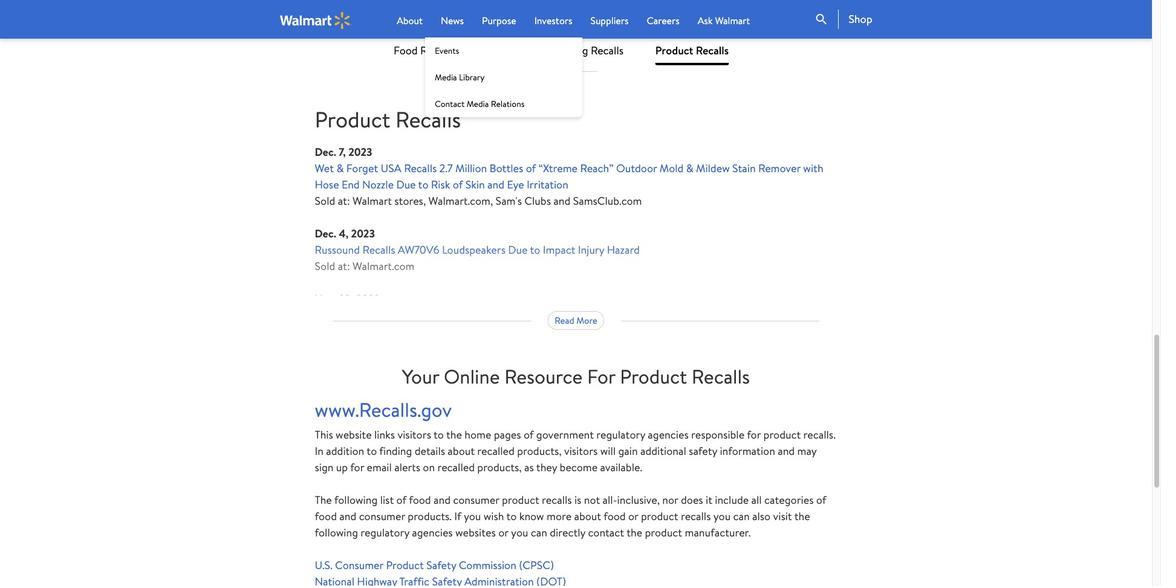 Task type: vqa. For each thing, say whether or not it's contained in the screenshot.
7, on the left of the page
yes



Task type: describe. For each thing, give the bounding box(es) containing it.
investors button
[[534, 13, 572, 28]]

sold at: select walmart stores and sam's clubs. see list of stores and clubs .
[[315, 17, 664, 32]]

2023 for recalls
[[351, 226, 375, 242]]

contact
[[435, 98, 465, 110]]

if
[[454, 509, 461, 525]]

with
[[803, 161, 824, 176]]

1 horizontal spatial visitors
[[564, 444, 598, 459]]

investors
[[534, 14, 572, 27]]

sold inside dec. 7, 2023 wet & forget usa recalls 2.7 million bottles of "xtreme reach" outdoor mold & mildew stain remover with hose end nozzle due to risk of skin and eye irritation sold at: walmart stores, walmart.com, sam's clubs and samsclub.com
[[315, 194, 335, 209]]

nor
[[662, 493, 678, 508]]

pharmacy
[[484, 43, 531, 58]]

ask walmart
[[698, 14, 750, 27]]

at: inside 'dec. 4, 2023 russound recalls aw70v6 loudspeakers due to impact injury hazard sold at: walmart.com'
[[338, 259, 350, 274]]

million
[[455, 161, 487, 176]]

dec. 7, 2023 wet & forget usa recalls 2.7 million bottles of "xtreme reach" outdoor mold & mildew stain remover with hose end nozzle due to risk of skin and eye irritation sold at: walmart stores, walmart.com, sam's clubs and samsclub.com
[[315, 145, 824, 209]]

events
[[435, 45, 459, 57]]

food recalls link
[[394, 36, 453, 65]]

(cpsc)
[[519, 558, 554, 574]]

drug
[[564, 43, 588, 58]]

1 horizontal spatial or
[[628, 509, 638, 525]]

dec. 4, 2023 russound recalls aw70v6 loudspeakers due to impact injury hazard sold at: walmart.com
[[315, 226, 640, 274]]

about
[[397, 14, 423, 27]]

2 horizontal spatial food
[[604, 509, 626, 525]]

it
[[706, 493, 712, 508]]

regulatory inside 'the following list of food and consumer product recalls is not all-inclusive, nor does it include all categories of food and consumer products. if you wish to know more about food or product recalls you can also visit the following regulatory agencies websites or you can directly contact the product manufacturer.'
[[361, 526, 409, 541]]

suppliers button
[[591, 13, 629, 28]]

alerts
[[394, 460, 420, 476]]

news button
[[441, 13, 464, 28]]

purpose
[[482, 14, 516, 27]]

recalls inside dec. 7, 2023 wet & forget usa recalls 2.7 million bottles of "xtreme reach" outdoor mold & mildew stain remover with hose end nozzle due to risk of skin and eye irritation sold at: walmart stores, walmart.com, sam's clubs and samsclub.com
[[404, 161, 437, 176]]

skin
[[466, 177, 485, 193]]

1 horizontal spatial food
[[409, 493, 431, 508]]

home image
[[280, 12, 352, 29]]

stores,
[[395, 194, 426, 209]]

due inside dec. 7, 2023 wet & forget usa recalls 2.7 million bottles of "xtreme reach" outdoor mold & mildew stain remover with hose end nozzle due to risk of skin and eye irritation sold at: walmart stores, walmart.com, sam's clubs and samsclub.com
[[396, 177, 416, 193]]

and down up
[[339, 509, 356, 525]]

recalls down the ask
[[696, 43, 729, 58]]

0 horizontal spatial recalls
[[542, 493, 572, 508]]

0 horizontal spatial product recalls
[[315, 105, 461, 135]]

walmart up food
[[385, 17, 424, 32]]

finding
[[379, 444, 412, 459]]

recalls up 2.7
[[396, 105, 461, 135]]

shop
[[849, 11, 872, 27]]

your
[[402, 363, 439, 390]]

safety
[[689, 444, 717, 459]]

select
[[353, 17, 382, 32]]

of inside www.recalls.gov this website links visitors to the home pages of government regulatory agencies responsible for product recalls. in addition to finding details about recalled products, visitors will gain additional safety information and may sign up for email alerts on recalled products, as they become available.
[[524, 428, 534, 443]]

pages
[[494, 428, 521, 443]]

2 vertical spatial the
[[627, 526, 642, 541]]

and down bottles
[[488, 177, 505, 193]]

russound recalls aw70v6 loudspeakers due to impact injury hazard link
[[315, 243, 640, 258]]

outdoor
[[616, 161, 657, 176]]

1 at: from the top
[[338, 17, 350, 32]]

end
[[342, 177, 360, 193]]

to inside 'the following list of food and consumer product recalls is not all-inclusive, nor does it include all categories of food and consumer products. if you wish to know more about food or product recalls you can also visit the following regulatory agencies websites or you can directly contact the product manufacturer.'
[[507, 509, 517, 525]]

links
[[374, 428, 395, 443]]

walmart inside dec. 7, 2023 wet & forget usa recalls 2.7 million bottles of "xtreme reach" outdoor mold & mildew stain remover with hose end nozzle due to risk of skin and eye irritation sold at: walmart stores, walmart.com, sam's clubs and samsclub.com
[[353, 194, 392, 209]]

your online resource for product recalls
[[402, 363, 750, 390]]

of right investors at the top left of the page
[[574, 17, 584, 32]]

irritation
[[527, 177, 568, 193]]

about inside www.recalls.gov this website links visitors to the home pages of government regulatory agencies responsible for product recalls. in addition to finding details about recalled products, visitors will gain additional safety information and may sign up for email alerts on recalled products, as they become available.
[[448, 444, 475, 459]]

2023 for &
[[348, 145, 372, 160]]

1 vertical spatial products,
[[477, 460, 522, 476]]

clubs
[[525, 194, 551, 209]]

u.s. consumer product safety commission (cpsc)
[[315, 558, 554, 574]]

1 horizontal spatial for
[[747, 428, 761, 443]]

remover
[[758, 161, 801, 176]]

2 & from the left
[[686, 161, 694, 176]]

impact
[[543, 243, 576, 258]]

0 horizontal spatial recalled
[[438, 460, 475, 476]]

wet
[[315, 161, 334, 176]]

relations
[[491, 98, 525, 110]]

recalls inside 'dec. 4, 2023 russound recalls aw70v6 loudspeakers due to impact injury hazard sold at: walmart.com'
[[363, 243, 395, 258]]

of up walmart.com,
[[453, 177, 463, 193]]

dec. for wet
[[315, 145, 336, 160]]

loudspeakers
[[442, 243, 506, 258]]

is
[[575, 493, 581, 508]]

sign
[[315, 460, 334, 476]]

food recalls
[[394, 43, 453, 58]]

u.s.
[[315, 558, 333, 574]]

7,
[[339, 145, 346, 160]]

government
[[536, 428, 594, 443]]

additional
[[640, 444, 686, 459]]

ask walmart link
[[698, 13, 750, 28]]

1 horizontal spatial can
[[733, 509, 750, 525]]

1 vertical spatial consumer
[[359, 509, 405, 525]]

see list of stores and clubs link
[[538, 17, 662, 32]]

see
[[538, 17, 555, 32]]

they
[[536, 460, 557, 476]]

to inside 'dec. 4, 2023 russound recalls aw70v6 loudspeakers due to impact injury hazard sold at: walmart.com'
[[530, 243, 540, 258]]

4,
[[339, 226, 349, 242]]

u.s. consumer product safety commission (cpsc) link
[[315, 558, 554, 574]]

1 horizontal spatial you
[[511, 526, 528, 541]]

2 vertical spatial 2023
[[356, 292, 380, 307]]

2 horizontal spatial you
[[714, 509, 731, 525]]

0 horizontal spatial you
[[464, 509, 481, 525]]

for
[[587, 363, 615, 390]]

and up events
[[458, 17, 475, 32]]

and inside www.recalls.gov this website links visitors to the home pages of government regulatory agencies responsible for product recalls. in addition to finding details about recalled products, visitors will gain additional safety information and may sign up for email alerts on recalled products, as they become available.
[[778, 444, 795, 459]]

agencies inside www.recalls.gov this website links visitors to the home pages of government regulatory agencies responsible for product recalls. in addition to finding details about recalled products, visitors will gain additional safety information and may sign up for email alerts on recalled products, as they become available.
[[648, 428, 689, 443]]

product up 7,
[[315, 105, 390, 135]]

0 vertical spatial products,
[[517, 444, 562, 459]]

1 sold from the top
[[315, 17, 335, 32]]

recalls down see list of stores and clubs link
[[591, 43, 624, 58]]

careers
[[647, 14, 680, 27]]

read
[[555, 314, 574, 327]]

walmart.com,
[[429, 194, 493, 209]]

consumer
[[335, 558, 384, 574]]

search
[[814, 12, 829, 27]]

the inside www.recalls.gov this website links visitors to the home pages of government regulatory agencies responsible for product recalls. in addition to finding details about recalled products, visitors will gain additional safety information and may sign up for email alerts on recalled products, as they become available.
[[446, 428, 462, 443]]

online
[[444, 363, 500, 390]]

in
[[315, 444, 324, 459]]

0 horizontal spatial food
[[315, 509, 337, 525]]

walmart.com
[[353, 259, 415, 274]]

directly
[[550, 526, 586, 541]]

risk
[[431, 177, 450, 193]]

"xtreme
[[539, 161, 578, 176]]

injury
[[578, 243, 604, 258]]

otc
[[540, 43, 562, 58]]

22,
[[339, 292, 353, 307]]

hose
[[315, 177, 339, 193]]

and left the clubs
[[618, 17, 635, 32]]

regulatory inside www.recalls.gov this website links visitors to the home pages of government regulatory agencies responsible for product recalls. in addition to finding details about recalled products, visitors will gain additional safety information and may sign up for email alerts on recalled products, as they become available.
[[597, 428, 645, 443]]

1 vertical spatial for
[[350, 460, 364, 476]]

purpose button
[[482, 13, 516, 28]]

websites
[[455, 526, 496, 541]]

russound
[[315, 243, 360, 258]]

contact media relations
[[435, 98, 525, 110]]



Task type: locate. For each thing, give the bounding box(es) containing it.
1 horizontal spatial media
[[467, 98, 489, 110]]

food down all-
[[604, 509, 626, 525]]

regulatory
[[597, 428, 645, 443], [361, 526, 409, 541]]

or down inclusive,
[[628, 509, 638, 525]]

dec. inside 'dec. 4, 2023 russound recalls aw70v6 loudspeakers due to impact injury hazard sold at: walmart.com'
[[315, 226, 336, 242]]

recalls down does
[[681, 509, 711, 525]]

visit
[[773, 509, 792, 525]]

also
[[752, 509, 771, 525]]

1 horizontal spatial regulatory
[[597, 428, 645, 443]]

agencies inside 'the following list of food and consumer product recalls is not all-inclusive, nor does it include all categories of food and consumer products. if you wish to know more about food or product recalls you can also visit the following regulatory agencies websites or you can directly contact the product manufacturer.'
[[412, 526, 453, 541]]

list right see
[[557, 17, 571, 32]]

product right "for"
[[620, 363, 687, 390]]

pharmacy / otc drug recalls link
[[484, 36, 624, 65]]

addition
[[326, 444, 364, 459]]

1 vertical spatial about
[[574, 509, 601, 525]]

nov. 22, 2023
[[315, 292, 380, 307]]

dec. inside dec. 7, 2023 wet & forget usa recalls 2.7 million bottles of "xtreme reach" outdoor mold & mildew stain remover with hose end nozzle due to risk of skin and eye irritation sold at: walmart stores, walmart.com, sam's clubs and samsclub.com
[[315, 145, 336, 160]]

the right contact at the bottom of the page
[[627, 526, 642, 541]]

0 vertical spatial at:
[[338, 17, 350, 32]]

1 vertical spatial 2023
[[351, 226, 375, 242]]

nov.
[[315, 292, 336, 307]]

the right the 'visit'
[[795, 509, 810, 525]]

0 vertical spatial sam's
[[478, 17, 504, 32]]

sold inside 'dec. 4, 2023 russound recalls aw70v6 loudspeakers due to impact injury hazard sold at: walmart.com'
[[315, 259, 335, 274]]

to up details
[[434, 428, 444, 443]]

0 horizontal spatial can
[[531, 526, 547, 541]]

sold left select
[[315, 17, 335, 32]]

resource
[[505, 363, 583, 390]]

product down .
[[656, 43, 693, 58]]

0 vertical spatial following
[[334, 493, 378, 508]]

pharmacy / otc drug recalls
[[484, 43, 624, 58]]

1 vertical spatial sam's
[[496, 194, 522, 209]]

stain
[[733, 161, 756, 176]]

1 horizontal spatial &
[[686, 161, 694, 176]]

1 & from the left
[[337, 161, 344, 176]]

0 vertical spatial 2023
[[348, 145, 372, 160]]

following right the
[[334, 493, 378, 508]]

regulatory up gain
[[597, 428, 645, 443]]

0 vertical spatial can
[[733, 509, 750, 525]]

food down the
[[315, 509, 337, 525]]

will
[[600, 444, 616, 459]]

/
[[533, 43, 538, 58]]

forget
[[346, 161, 378, 176]]

commission
[[459, 558, 516, 574]]

1 vertical spatial product recalls
[[315, 105, 461, 135]]

you
[[464, 509, 481, 525], [714, 509, 731, 525], [511, 526, 528, 541]]

0 horizontal spatial the
[[446, 428, 462, 443]]

you right if
[[464, 509, 481, 525]]

1 vertical spatial dec.
[[315, 226, 336, 242]]

to right wish
[[507, 509, 517, 525]]

recalls right food
[[420, 43, 453, 58]]

1 dec. from the top
[[315, 145, 336, 160]]

0 vertical spatial the
[[446, 428, 462, 443]]

2023 right 22,
[[356, 292, 380, 307]]

careers link
[[647, 13, 680, 28]]

information
[[720, 444, 775, 459]]

samsclub.com
[[573, 194, 642, 209]]

0 vertical spatial agencies
[[648, 428, 689, 443]]

0 vertical spatial or
[[628, 509, 638, 525]]

for
[[747, 428, 761, 443], [350, 460, 364, 476]]

0 horizontal spatial consumer
[[359, 509, 405, 525]]

up
[[336, 460, 348, 476]]

3 sold from the top
[[315, 259, 335, 274]]

clubs.
[[506, 17, 535, 32]]

products, up the they
[[517, 444, 562, 459]]

regulatory up consumer
[[361, 526, 409, 541]]

0 horizontal spatial agencies
[[412, 526, 453, 541]]

of up irritation
[[526, 161, 536, 176]]

products, left as
[[477, 460, 522, 476]]

0 horizontal spatial stores
[[427, 17, 455, 32]]

at: inside dec. 7, 2023 wet & forget usa recalls 2.7 million bottles of "xtreme reach" outdoor mold & mildew stain remover with hose end nozzle due to risk of skin and eye irritation sold at: walmart stores, walmart.com, sam's clubs and samsclub.com
[[338, 194, 350, 209]]

following
[[334, 493, 378, 508], [315, 526, 358, 541]]

product left safety
[[386, 558, 424, 574]]

categories
[[764, 493, 814, 508]]

of down alerts
[[396, 493, 407, 508]]

1 vertical spatial visitors
[[564, 444, 598, 459]]

0 vertical spatial product recalls
[[656, 43, 729, 58]]

email
[[367, 460, 392, 476]]

1 horizontal spatial about
[[574, 509, 601, 525]]

2023 inside dec. 7, 2023 wet & forget usa recalls 2.7 million bottles of "xtreme reach" outdoor mold & mildew stain remover with hose end nozzle due to risk of skin and eye irritation sold at: walmart stores, walmart.com, sam's clubs and samsclub.com
[[348, 145, 372, 160]]

1 vertical spatial sold
[[315, 194, 335, 209]]

2 sold from the top
[[315, 194, 335, 209]]

0 horizontal spatial &
[[337, 161, 344, 176]]

to inside dec. 7, 2023 wet & forget usa recalls 2.7 million bottles of "xtreme reach" outdoor mold & mildew stain remover with hose end nozzle due to risk of skin and eye irritation sold at: walmart stores, walmart.com, sam's clubs and samsclub.com
[[418, 177, 429, 193]]

of right categories
[[816, 493, 826, 508]]

sam's up events link
[[478, 17, 504, 32]]

.
[[662, 17, 664, 32]]

list inside 'the following list of food and consumer product recalls is not all-inclusive, nor does it include all categories of food and consumer products. if you wish to know more about food or product recalls you can also visit the following regulatory agencies websites or you can directly contact the product manufacturer.'
[[380, 493, 394, 508]]

1 vertical spatial at:
[[338, 194, 350, 209]]

product inside www.recalls.gov this website links visitors to the home pages of government regulatory agencies responsible for product recalls. in addition to finding details about recalled products, visitors will gain additional safety information and may sign up for email alerts on recalled products, as they become available.
[[764, 428, 801, 443]]

contact
[[588, 526, 624, 541]]

safety
[[426, 558, 456, 574]]

due left impact
[[508, 243, 528, 258]]

www.recalls.gov link
[[315, 397, 452, 423]]

1 vertical spatial the
[[795, 509, 810, 525]]

2 vertical spatial at:
[[338, 259, 350, 274]]

visitors up details
[[398, 428, 431, 443]]

& right mold
[[686, 161, 694, 176]]

dec.
[[315, 145, 336, 160], [315, 226, 336, 242]]

at: down russound
[[338, 259, 350, 274]]

1 horizontal spatial list
[[557, 17, 571, 32]]

and up products.
[[434, 493, 451, 508]]

0 vertical spatial recalls
[[542, 493, 572, 508]]

0 horizontal spatial due
[[396, 177, 416, 193]]

0 vertical spatial for
[[747, 428, 761, 443]]

3 at: from the top
[[338, 259, 350, 274]]

recalls up responsible
[[692, 363, 750, 390]]

0 vertical spatial about
[[448, 444, 475, 459]]

1 vertical spatial following
[[315, 526, 358, 541]]

0 horizontal spatial for
[[350, 460, 364, 476]]

ask
[[698, 14, 713, 27]]

agencies down products.
[[412, 526, 453, 541]]

0 vertical spatial sold
[[315, 17, 335, 32]]

at: left select
[[338, 17, 350, 32]]

details
[[415, 444, 445, 459]]

clubs
[[637, 17, 662, 32]]

the following list of food and consumer product recalls is not all-inclusive, nor does it include all categories of food and consumer products. if you wish to know more about food or product recalls you can also visit the following regulatory agencies websites or you can directly contact the product manufacturer.
[[315, 493, 826, 541]]

can down include
[[733, 509, 750, 525]]

media
[[435, 71, 457, 83], [467, 98, 489, 110]]

due
[[396, 177, 416, 193], [508, 243, 528, 258]]

not
[[584, 493, 600, 508]]

2023 right the 4,
[[351, 226, 375, 242]]

1 horizontal spatial due
[[508, 243, 528, 258]]

does
[[681, 493, 703, 508]]

1 horizontal spatial the
[[627, 526, 642, 541]]

0 vertical spatial regulatory
[[597, 428, 645, 443]]

about inside 'the following list of food and consumer product recalls is not all-inclusive, nor does it include all categories of food and consumer products. if you wish to know more about food or product recalls you can also visit the following regulatory agencies websites or you can directly contact the product manufacturer.'
[[574, 509, 601, 525]]

2023 up the forget
[[348, 145, 372, 160]]

0 vertical spatial consumer
[[453, 493, 499, 508]]

shop link
[[839, 10, 872, 29]]

1 horizontal spatial consumer
[[453, 493, 499, 508]]

sold down russound
[[315, 259, 335, 274]]

media left library
[[435, 71, 457, 83]]

1 horizontal spatial agencies
[[648, 428, 689, 443]]

1 vertical spatial recalled
[[438, 460, 475, 476]]

consumer up wish
[[453, 493, 499, 508]]

following up the u.s.
[[315, 526, 358, 541]]

& right wet
[[337, 161, 344, 176]]

visitors up become
[[564, 444, 598, 459]]

1 horizontal spatial recalls
[[681, 509, 711, 525]]

or
[[628, 509, 638, 525], [498, 526, 509, 541]]

wish
[[484, 509, 504, 525]]

manufacturer.
[[685, 526, 751, 541]]

2 vertical spatial sold
[[315, 259, 335, 274]]

consumer left products.
[[359, 509, 405, 525]]

0 horizontal spatial or
[[498, 526, 509, 541]]

product recalls link
[[655, 36, 729, 65]]

know
[[519, 509, 544, 525]]

of right pages
[[524, 428, 534, 443]]

media down library
[[467, 98, 489, 110]]

2 dec. from the top
[[315, 226, 336, 242]]

walmart right the ask
[[715, 14, 750, 27]]

dec. left the 4,
[[315, 226, 336, 242]]

dec. for russound
[[315, 226, 336, 242]]

product recalls down the ask
[[656, 43, 729, 58]]

1 horizontal spatial recalled
[[477, 444, 515, 459]]

to
[[418, 177, 429, 193], [530, 243, 540, 258], [434, 428, 444, 443], [367, 444, 377, 459], [507, 509, 517, 525]]

0 horizontal spatial about
[[448, 444, 475, 459]]

all
[[751, 493, 762, 508]]

recalls
[[420, 43, 453, 58], [591, 43, 624, 58], [696, 43, 729, 58], [396, 105, 461, 135], [404, 161, 437, 176], [363, 243, 395, 258], [692, 363, 750, 390]]

1 vertical spatial recalls
[[681, 509, 711, 525]]

list down email
[[380, 493, 394, 508]]

www.recalls.gov
[[315, 397, 452, 423]]

0 vertical spatial visitors
[[398, 428, 431, 443]]

product recalls up usa at the top left of page
[[315, 105, 461, 135]]

recalled
[[477, 444, 515, 459], [438, 460, 475, 476]]

recalled down pages
[[477, 444, 515, 459]]

agencies up additional
[[648, 428, 689, 443]]

walmart
[[715, 14, 750, 27], [385, 17, 424, 32], [353, 194, 392, 209]]

to left risk
[[418, 177, 429, 193]]

1 stores from the left
[[427, 17, 455, 32]]

reach"
[[580, 161, 614, 176]]

1 vertical spatial due
[[508, 243, 528, 258]]

stores up the 'drug'
[[586, 17, 615, 32]]

about down not
[[574, 509, 601, 525]]

food up products.
[[409, 493, 431, 508]]

of
[[574, 17, 584, 32], [526, 161, 536, 176], [453, 177, 463, 193], [524, 428, 534, 443], [396, 493, 407, 508], [816, 493, 826, 508]]

2 at: from the top
[[338, 194, 350, 209]]

library
[[459, 71, 485, 83]]

1 vertical spatial or
[[498, 526, 509, 541]]

0 vertical spatial dec.
[[315, 145, 336, 160]]

0 horizontal spatial visitors
[[398, 428, 431, 443]]

available.
[[600, 460, 642, 476]]

recalls.
[[804, 428, 836, 443]]

about button
[[397, 13, 423, 28]]

1 vertical spatial media
[[467, 98, 489, 110]]

read more
[[555, 314, 597, 327]]

can down know
[[531, 526, 547, 541]]

to up email
[[367, 444, 377, 459]]

sam's down eye
[[496, 194, 522, 209]]

include
[[715, 493, 749, 508]]

and left may
[[778, 444, 795, 459]]

website
[[336, 428, 372, 443]]

0 vertical spatial recalled
[[477, 444, 515, 459]]

1 horizontal spatial product recalls
[[656, 43, 729, 58]]

recalls left 2.7
[[404, 161, 437, 176]]

1 vertical spatial can
[[531, 526, 547, 541]]

2.7
[[439, 161, 453, 176]]

0 vertical spatial media
[[435, 71, 457, 83]]

2 stores from the left
[[586, 17, 615, 32]]

and
[[458, 17, 475, 32], [618, 17, 635, 32], [488, 177, 505, 193], [554, 194, 571, 209], [778, 444, 795, 459], [434, 493, 451, 508], [339, 509, 356, 525]]

the left home on the bottom of page
[[446, 428, 462, 443]]

you down know
[[511, 526, 528, 541]]

1 horizontal spatial stores
[[586, 17, 615, 32]]

walmart down nozzle
[[353, 194, 392, 209]]

list
[[557, 17, 571, 32], [380, 493, 394, 508]]

may
[[797, 444, 817, 459]]

to left impact
[[530, 243, 540, 258]]

about down home on the bottom of page
[[448, 444, 475, 459]]

news
[[441, 14, 464, 27]]

stores up events
[[427, 17, 455, 32]]

1 vertical spatial list
[[380, 493, 394, 508]]

0 horizontal spatial media
[[435, 71, 457, 83]]

at: down end
[[338, 194, 350, 209]]

about
[[448, 444, 475, 459], [574, 509, 601, 525]]

consumer
[[453, 493, 499, 508], [359, 509, 405, 525]]

for up information
[[747, 428, 761, 443]]

sam's inside dec. 7, 2023 wet & forget usa recalls 2.7 million bottles of "xtreme reach" outdoor mold & mildew stain remover with hose end nozzle due to risk of skin and eye irritation sold at: walmart stores, walmart.com, sam's clubs and samsclub.com
[[496, 194, 522, 209]]

dec. up wet
[[315, 145, 336, 160]]

sam's
[[478, 17, 504, 32], [496, 194, 522, 209]]

and down irritation
[[554, 194, 571, 209]]

become
[[560, 460, 598, 476]]

due inside 'dec. 4, 2023 russound recalls aw70v6 loudspeakers due to impact injury hazard sold at: walmart.com'
[[508, 243, 528, 258]]

2023 inside 'dec. 4, 2023 russound recalls aw70v6 loudspeakers due to impact injury hazard sold at: walmart.com'
[[351, 226, 375, 242]]

1 vertical spatial regulatory
[[361, 526, 409, 541]]

visitors
[[398, 428, 431, 443], [564, 444, 598, 459]]

0 vertical spatial list
[[557, 17, 571, 32]]

recalled right on
[[438, 460, 475, 476]]

food
[[394, 43, 418, 58]]

2 horizontal spatial the
[[795, 509, 810, 525]]

inclusive,
[[617, 493, 660, 508]]

responsible
[[691, 428, 745, 443]]

0 vertical spatial due
[[396, 177, 416, 193]]

1 vertical spatial agencies
[[412, 526, 453, 541]]

recalls up more on the left bottom
[[542, 493, 572, 508]]

media library link
[[425, 64, 582, 91]]

media library
[[435, 71, 485, 83]]

0 horizontal spatial list
[[380, 493, 394, 508]]

0 horizontal spatial regulatory
[[361, 526, 409, 541]]

for right up
[[350, 460, 364, 476]]

sold down hose
[[315, 194, 335, 209]]

eye
[[507, 177, 524, 193]]

recalls up walmart.com
[[363, 243, 395, 258]]

due up stores,
[[396, 177, 416, 193]]

you up manufacturer.
[[714, 509, 731, 525]]

or down wish
[[498, 526, 509, 541]]



